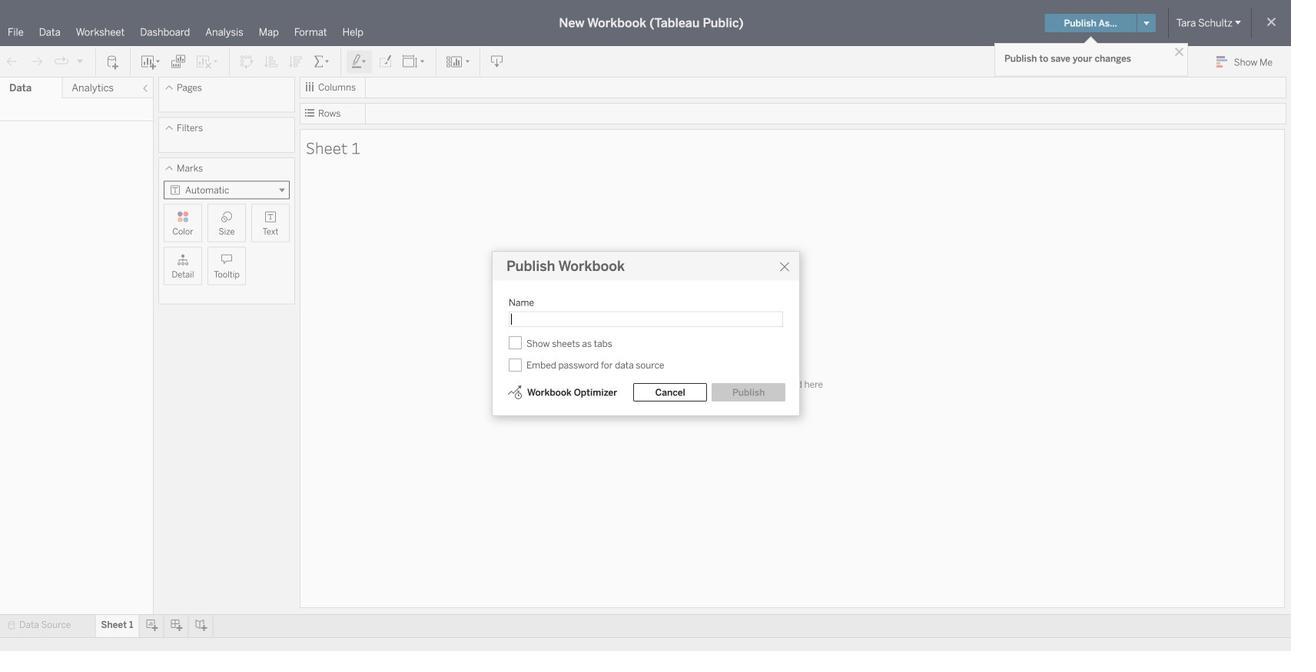 Task type: locate. For each thing, give the bounding box(es) containing it.
dialog
[[492, 251, 800, 417]]

totals image
[[313, 54, 331, 70]]

new data source image
[[105, 54, 121, 70]]

sort ascending image
[[264, 54, 279, 70]]

new worksheet image
[[140, 54, 161, 70]]

replay animation image
[[54, 54, 69, 69], [75, 56, 85, 66]]

replay animation image right "redo" image
[[54, 54, 69, 69]]

collapse image
[[141, 84, 150, 93]]

duplicate image
[[171, 54, 186, 70]]

show/hide cards image
[[446, 54, 470, 70]]

1 horizontal spatial replay animation image
[[75, 56, 85, 66]]

None text field
[[509, 312, 783, 327]]

swap rows and columns image
[[239, 54, 254, 70]]

replay animation image left new data source icon
[[75, 56, 85, 66]]

sort descending image
[[288, 54, 304, 70]]



Task type: describe. For each thing, give the bounding box(es) containing it.
0 horizontal spatial replay animation image
[[54, 54, 69, 69]]

redo image
[[29, 54, 45, 70]]

highlight image
[[351, 54, 368, 70]]

fit image
[[402, 54, 427, 70]]

undo image
[[5, 54, 20, 70]]

close image
[[1172, 45, 1187, 59]]

clear sheet image
[[195, 54, 220, 70]]

format workbook image
[[377, 54, 393, 70]]

download image
[[490, 54, 505, 70]]



Task type: vqa. For each thing, say whether or not it's contained in the screenshot.
The 'Love'
no



